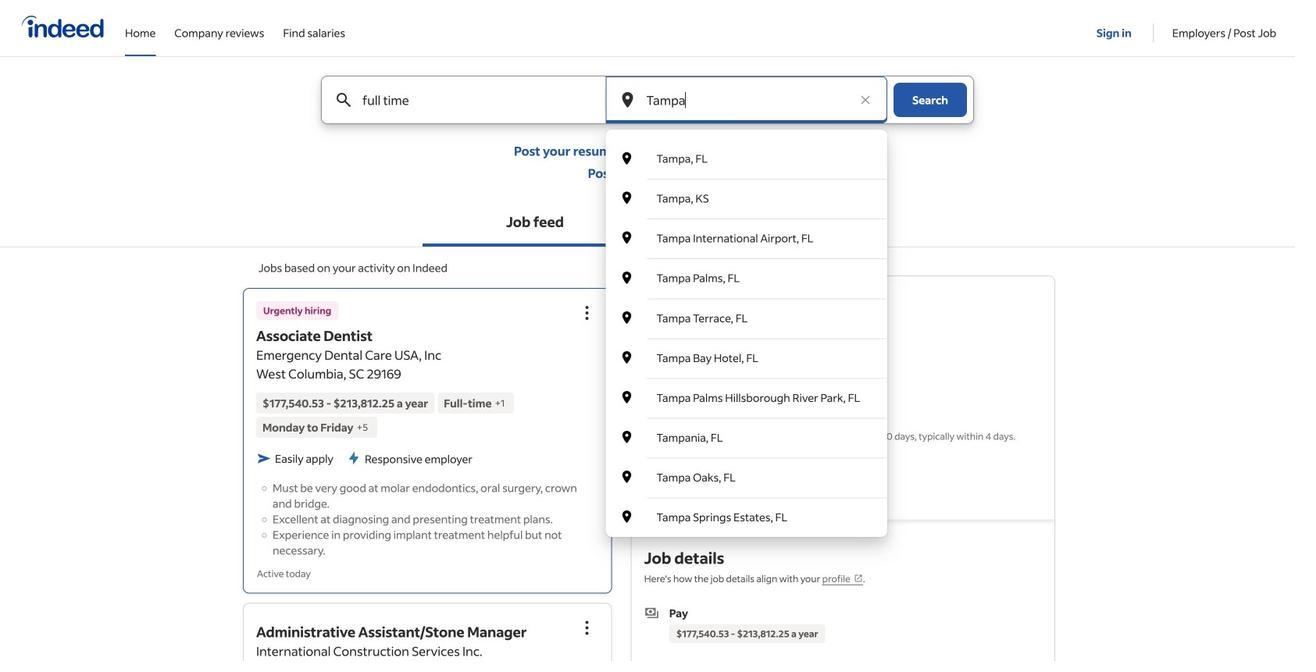 Task type: locate. For each thing, give the bounding box(es) containing it.
main content
[[0, 76, 1295, 662]]

clear location input image
[[858, 92, 873, 108]]

tab list
[[0, 200, 1295, 248]]

None search field
[[309, 76, 986, 537]]



Task type: describe. For each thing, give the bounding box(es) containing it.
job preferences (opens in a new window) image
[[854, 574, 863, 583]]

emergency dental care usa, inc (opens in a new tab) image
[[809, 335, 820, 346]]

Edit location text field
[[643, 77, 850, 123]]

job actions for associate dentist is collapsed image
[[578, 304, 597, 323]]

job actions for administrative assistant/stone manager is collapsed image
[[578, 619, 597, 638]]

search: Job title, keywords, or company text field
[[359, 77, 578, 123]]

search suggestions list box
[[606, 139, 887, 537]]



Task type: vqa. For each thing, say whether or not it's contained in the screenshot.
"Job Actions For Assembly Technician Ii Is Collapsed" image
no



